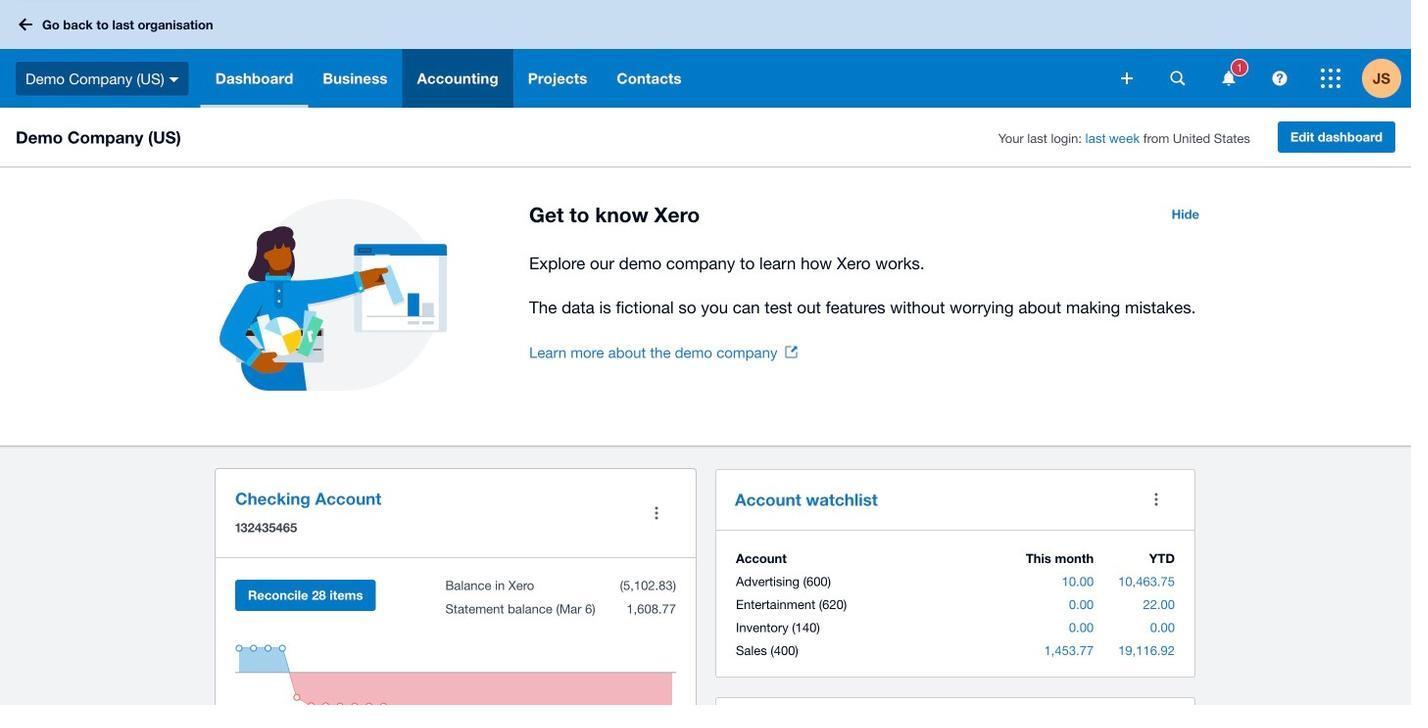 Task type: vqa. For each thing, say whether or not it's contained in the screenshot.
'NEC'
no



Task type: locate. For each thing, give the bounding box(es) containing it.
svg image
[[1321, 69, 1341, 88], [1171, 71, 1185, 86], [1223, 71, 1235, 86], [1273, 71, 1287, 86], [1121, 73, 1133, 84], [169, 77, 179, 82]]

banner
[[0, 0, 1411, 108]]



Task type: describe. For each thing, give the bounding box(es) containing it.
manage menu toggle image
[[637, 494, 676, 533]]

intro banner body element
[[529, 250, 1211, 321]]

svg image
[[19, 18, 32, 31]]



